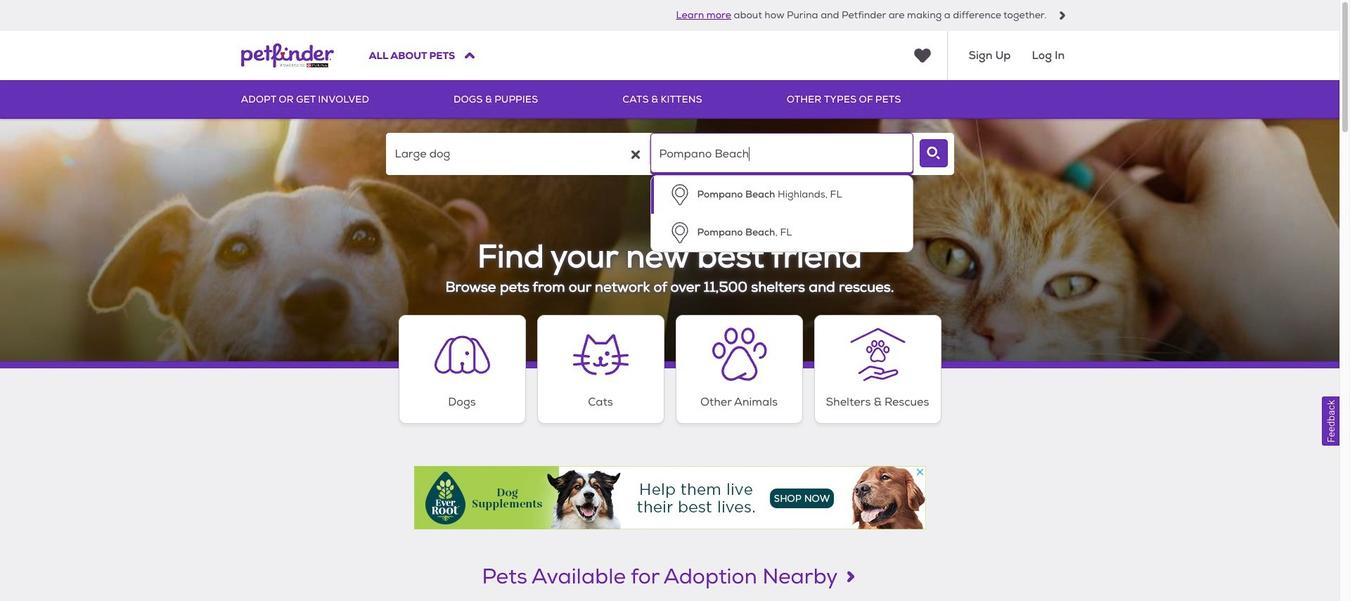 Task type: locate. For each thing, give the bounding box(es) containing it.
petfinder logo image
[[241, 31, 334, 80]]

9c2b2 image
[[1058, 11, 1067, 20]]

location search suggestions list box
[[650, 175, 913, 253]]

Search Terrier, Kitten, etc. text field
[[386, 133, 649, 175]]



Task type: describe. For each thing, give the bounding box(es) containing it.
primary element
[[241, 80, 1099, 119]]

advertisement element
[[414, 466, 926, 529]]

Enter City, State, or ZIP text field
[[650, 133, 913, 175]]



Task type: vqa. For each thing, say whether or not it's contained in the screenshot.
Search Terrier, Kitten, etc. text box
yes



